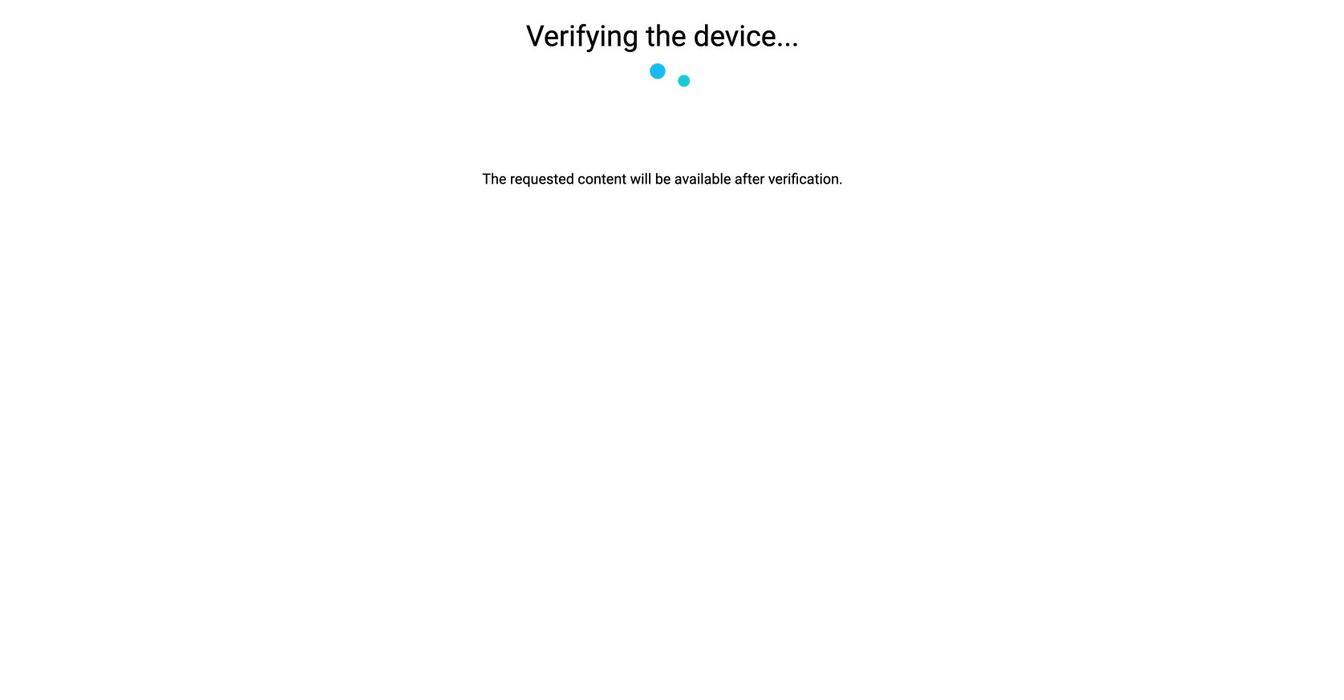 Task type: locate. For each thing, give the bounding box(es) containing it.
Search search field
[[246, 43, 1019, 78]]

None email field
[[502, 249, 823, 284]]

None password field
[[502, 310, 823, 345]]

None search field
[[246, 42, 1020, 79]]



Task type: describe. For each thing, give the bounding box(es) containing it.
more information about up to 40% off | shop sale promotion image
[[733, 7, 745, 20]]



Task type: vqa. For each thing, say whether or not it's contained in the screenshot.
Email Field
yes



